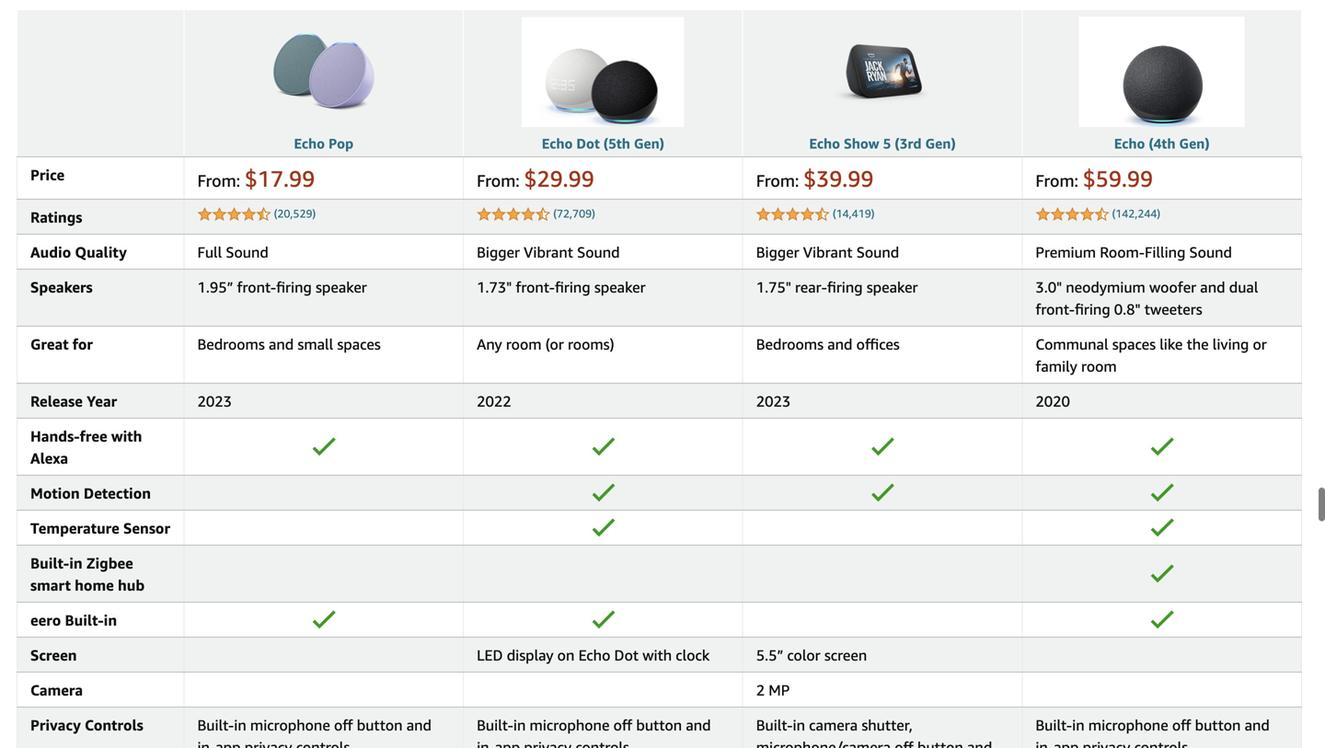 Task type: locate. For each thing, give the bounding box(es) containing it.
echo up $29.99
[[542, 136, 573, 152]]

gen) right (4th
[[1180, 136, 1210, 152]]

1 horizontal spatial microphone
[[530, 717, 610, 734]]

0 vertical spatial room
[[506, 336, 542, 353]]

with right "free"
[[111, 428, 142, 445]]

1 horizontal spatial front-
[[516, 279, 555, 296]]

3 speaker from the left
[[867, 279, 918, 296]]

from: $59.99
[[1036, 165, 1154, 192]]

and inside 3.0" neodymium woofer and dual front-firing 0.8" tweeters
[[1201, 279, 1226, 296]]

offices
[[857, 336, 900, 353]]

spaces inside communal spaces like the living or family room
[[1113, 336, 1156, 353]]

3.0"
[[1036, 279, 1062, 296]]

hands-free with alexa
[[30, 428, 142, 467]]

3 app from the left
[[1054, 739, 1079, 748]]

from:
[[197, 171, 240, 191], [477, 171, 520, 191], [757, 171, 799, 191], [1036, 171, 1079, 191]]

0 horizontal spatial vibrant
[[524, 244, 573, 261]]

1 horizontal spatial bigger
[[757, 244, 800, 261]]

bigger vibrant sound
[[477, 244, 620, 261], [757, 244, 900, 261]]

2 sound from the left
[[577, 244, 620, 261]]

living
[[1213, 336, 1250, 353]]

dot left (5th
[[577, 136, 600, 152]]

rooms)
[[568, 336, 615, 353]]

2 bigger from the left
[[757, 244, 800, 261]]

0 horizontal spatial with
[[111, 428, 142, 445]]

spaces right small
[[337, 336, 381, 353]]

1 horizontal spatial room
[[1082, 358, 1117, 375]]

(5th
[[604, 136, 631, 152]]

(142,244)
[[1113, 207, 1161, 220]]

0 horizontal spatial dot
[[577, 136, 600, 152]]

check mark image
[[592, 438, 616, 456], [872, 438, 895, 456], [1151, 438, 1175, 456], [592, 519, 616, 537], [1151, 519, 1175, 537], [1151, 565, 1175, 583], [313, 611, 336, 629]]

in-
[[197, 739, 216, 748], [477, 739, 495, 748], [1036, 739, 1054, 748]]

detection
[[84, 485, 151, 502]]

with left clock
[[643, 647, 672, 664]]

0 horizontal spatial 2023
[[197, 393, 232, 410]]

speaker up small
[[316, 279, 367, 296]]

echo right on on the bottom left of the page
[[579, 647, 611, 664]]

ratings
[[30, 209, 82, 226]]

communal
[[1036, 336, 1109, 353]]

gen) right (5th
[[634, 136, 665, 152]]

and
[[1201, 279, 1226, 296], [269, 336, 294, 353], [828, 336, 853, 353], [407, 717, 432, 734], [686, 717, 711, 734], [1245, 717, 1270, 734]]

button inside built-in camera shutter, microphone/camera off button an
[[918, 739, 964, 748]]

sound
[[226, 244, 269, 261], [577, 244, 620, 261], [857, 244, 900, 261], [1190, 244, 1233, 261]]

0 vertical spatial with
[[111, 428, 142, 445]]

vibrant up 1.75" rear-firing speaker
[[804, 244, 853, 261]]

from: inside "from: $17.99"
[[197, 171, 240, 191]]

1.73" front-firing speaker
[[477, 279, 646, 296]]

echo for echo show 5 (3rd gen)
[[810, 136, 841, 152]]

1 horizontal spatial gen)
[[926, 136, 956, 152]]

sound right filling
[[1190, 244, 1233, 261]]

4 sound from the left
[[1190, 244, 1233, 261]]

gen)
[[634, 136, 665, 152], [926, 136, 956, 152], [1180, 136, 1210, 152]]

from: left the $59.99
[[1036, 171, 1079, 191]]

built-in camera shutter, microphone/camera off button an
[[757, 717, 993, 748]]

2 horizontal spatial controls
[[1135, 739, 1189, 748]]

1 bedrooms from the left
[[197, 336, 265, 353]]

1 horizontal spatial bedrooms
[[757, 336, 824, 353]]

2 horizontal spatial in-
[[1036, 739, 1054, 748]]

controls
[[296, 739, 350, 748], [576, 739, 630, 748], [1135, 739, 1189, 748]]

2 speaker from the left
[[595, 279, 646, 296]]

(72,709)
[[554, 207, 596, 220]]

1 2023 from the left
[[197, 393, 232, 410]]

on
[[558, 647, 575, 664]]

app
[[216, 739, 241, 748], [495, 739, 520, 748], [1054, 739, 1079, 748]]

sound down "(14,419)"
[[857, 244, 900, 261]]

microphone
[[250, 717, 330, 734], [530, 717, 610, 734], [1089, 717, 1169, 734]]

2 horizontal spatial microphone
[[1089, 717, 1169, 734]]

dot right on on the bottom left of the page
[[615, 647, 639, 664]]

quality
[[75, 244, 127, 261]]

dot
[[577, 136, 600, 152], [615, 647, 639, 664]]

echo show 5 (3rd gen) link
[[810, 136, 956, 152]]

from: inside from: $29.99
[[477, 171, 520, 191]]

1 horizontal spatial speaker
[[595, 279, 646, 296]]

front- down 3.0"
[[1036, 301, 1075, 318]]

echo left "pop"
[[294, 136, 325, 152]]

$59.99
[[1083, 165, 1154, 192]]

sound down '(72,709)'
[[577, 244, 620, 261]]

bedrooms and offices
[[757, 336, 900, 353]]

2 spaces from the left
[[1113, 336, 1156, 353]]

speaker for 1.73" front-firing speaker
[[595, 279, 646, 296]]

any
[[477, 336, 502, 353]]

1 from: from the left
[[197, 171, 240, 191]]

check mark image
[[313, 438, 336, 456], [592, 484, 616, 502], [872, 484, 895, 502], [1151, 484, 1175, 502], [592, 611, 616, 629], [1151, 611, 1175, 629]]

1.95"
[[197, 279, 233, 296]]

2 horizontal spatial front-
[[1036, 301, 1075, 318]]

0 vertical spatial dot
[[577, 136, 600, 152]]

0 horizontal spatial front-
[[237, 279, 276, 296]]

room
[[506, 336, 542, 353], [1082, 358, 1117, 375]]

echo show 5 (3rd gen) image
[[828, 17, 938, 127]]

built-in microphone off button and in-app privacy controls
[[197, 717, 432, 748], [477, 717, 711, 748], [1036, 717, 1270, 748]]

year
[[87, 393, 117, 410]]

1.75"
[[757, 279, 792, 296]]

1 gen) from the left
[[634, 136, 665, 152]]

2 horizontal spatial gen)
[[1180, 136, 1210, 152]]

spaces down 0.8"
[[1113, 336, 1156, 353]]

echo
[[294, 136, 325, 152], [542, 136, 573, 152], [810, 136, 841, 152], [1115, 136, 1146, 152], [579, 647, 611, 664]]

bedrooms for bedrooms and offices
[[757, 336, 824, 353]]

privacy controls
[[30, 717, 143, 734]]

room left (or
[[506, 336, 542, 353]]

firing up bedrooms and small spaces
[[276, 279, 312, 296]]

0 horizontal spatial spaces
[[337, 336, 381, 353]]

firing
[[276, 279, 312, 296], [555, 279, 591, 296], [828, 279, 863, 296], [1075, 301, 1111, 318]]

1 horizontal spatial dot
[[615, 647, 639, 664]]

0 horizontal spatial privacy
[[245, 739, 292, 748]]

temperature sensor
[[30, 520, 170, 537]]

1 vertical spatial room
[[1082, 358, 1117, 375]]

front- for 1.95"
[[237, 279, 276, 296]]

in inside built-in zigbee smart home hub
[[69, 555, 83, 572]]

4 from: from the left
[[1036, 171, 1079, 191]]

(20,529)
[[274, 207, 316, 220]]

echo up the from: $39.99
[[810, 136, 841, 152]]

from: left $39.99
[[757, 171, 799, 191]]

privacy
[[245, 739, 292, 748], [524, 739, 572, 748], [1083, 739, 1131, 748]]

0 horizontal spatial bedrooms
[[197, 336, 265, 353]]

bigger up 1.75"
[[757, 244, 800, 261]]

1 horizontal spatial vibrant
[[804, 244, 853, 261]]

eero
[[30, 612, 61, 629]]

from: for $59.99
[[1036, 171, 1079, 191]]

0 horizontal spatial microphone
[[250, 717, 330, 734]]

echo dot (5th gen) link
[[542, 136, 665, 152]]

1 horizontal spatial with
[[643, 647, 672, 664]]

echo left (4th
[[1115, 136, 1146, 152]]

0 horizontal spatial speaker
[[316, 279, 367, 296]]

0 horizontal spatial bigger vibrant sound
[[477, 244, 620, 261]]

(14,419)
[[833, 207, 875, 220]]

2 horizontal spatial app
[[1054, 739, 1079, 748]]

1 speaker from the left
[[316, 279, 367, 296]]

speaker up rooms)
[[595, 279, 646, 296]]

1 horizontal spatial 2023
[[757, 393, 791, 410]]

from: left $29.99
[[477, 171, 520, 191]]

front- right 1.73"
[[516, 279, 555, 296]]

button
[[357, 717, 403, 734], [637, 717, 682, 734], [1196, 717, 1241, 734], [918, 739, 964, 748]]

speakers
[[30, 279, 93, 296]]

1 bigger vibrant sound from the left
[[477, 244, 620, 261]]

1 horizontal spatial controls
[[576, 739, 630, 748]]

1 horizontal spatial bigger vibrant sound
[[757, 244, 900, 261]]

0 horizontal spatial built-in microphone off button and in-app privacy controls
[[197, 717, 432, 748]]

0 horizontal spatial in-
[[197, 739, 216, 748]]

home
[[75, 577, 114, 595]]

1 horizontal spatial privacy
[[524, 739, 572, 748]]

1 horizontal spatial spaces
[[1113, 336, 1156, 353]]

from: inside the from: $39.99
[[757, 171, 799, 191]]

vibrant up 1.73" front-firing speaker
[[524, 244, 573, 261]]

from: for $29.99
[[477, 171, 520, 191]]

1 vertical spatial with
[[643, 647, 672, 664]]

from: left $17.99
[[197, 171, 240, 191]]

firing up the 'bedrooms and offices'
[[828, 279, 863, 296]]

0 horizontal spatial controls
[[296, 739, 350, 748]]

1.73"
[[477, 279, 512, 296]]

0 horizontal spatial gen)
[[634, 136, 665, 152]]

built-
[[30, 555, 69, 572], [65, 612, 104, 629], [197, 717, 234, 734], [477, 717, 514, 734], [757, 717, 793, 734], [1036, 717, 1073, 734]]

2 microphone from the left
[[530, 717, 610, 734]]

bigger vibrant sound up 1.75" rear-firing speaker
[[757, 244, 900, 261]]

1 vertical spatial dot
[[615, 647, 639, 664]]

like
[[1160, 336, 1183, 353]]

front-
[[237, 279, 276, 296], [516, 279, 555, 296], [1036, 301, 1075, 318]]

hands-
[[30, 428, 80, 445]]

speaker up "offices"
[[867, 279, 918, 296]]

5.5"
[[757, 647, 784, 664]]

from: inside from: $59.99
[[1036, 171, 1079, 191]]

from: for $17.99
[[197, 171, 240, 191]]

led display on echo dot with clock
[[477, 647, 710, 664]]

eero built-in
[[30, 612, 117, 629]]

from: $39.99
[[757, 165, 874, 192]]

room down communal
[[1082, 358, 1117, 375]]

bedrooms
[[197, 336, 265, 353], [757, 336, 824, 353]]

sound right full
[[226, 244, 269, 261]]

firing up (or
[[555, 279, 591, 296]]

3 privacy from the left
[[1083, 739, 1131, 748]]

2 horizontal spatial speaker
[[867, 279, 918, 296]]

1 horizontal spatial built-in microphone off button and in-app privacy controls
[[477, 717, 711, 748]]

2 horizontal spatial built-in microphone off button and in-app privacy controls
[[1036, 717, 1270, 748]]

0 horizontal spatial app
[[216, 739, 241, 748]]

2 bedrooms from the left
[[757, 336, 824, 353]]

bigger vibrant sound up 1.73" front-firing speaker
[[477, 244, 620, 261]]

with
[[111, 428, 142, 445], [643, 647, 672, 664]]

1 horizontal spatial app
[[495, 739, 520, 748]]

bedrooms down 1.75"
[[757, 336, 824, 353]]

bigger up 1.73"
[[477, 244, 520, 261]]

from: $17.99
[[197, 165, 315, 192]]

1 horizontal spatial in-
[[477, 739, 495, 748]]

0 horizontal spatial room
[[506, 336, 542, 353]]

front- right 1.95"
[[237, 279, 276, 296]]

gen) right the (3rd
[[926, 136, 956, 152]]

clock
[[676, 647, 710, 664]]

0 horizontal spatial bigger
[[477, 244, 520, 261]]

from: for $39.99
[[757, 171, 799, 191]]

zigbee
[[86, 555, 133, 572]]

bedrooms and small spaces
[[197, 336, 381, 353]]

3 built-in microphone off button and in-app privacy controls from the left
[[1036, 717, 1270, 748]]

release
[[30, 393, 83, 410]]

led
[[477, 647, 503, 664]]

1.75" rear-firing speaker
[[757, 279, 918, 296]]

echo pop image
[[269, 17, 379, 127]]

2 from: from the left
[[477, 171, 520, 191]]

1 app from the left
[[216, 739, 241, 748]]

2 controls from the left
[[576, 739, 630, 748]]

off inside built-in camera shutter, microphone/camera off button an
[[895, 739, 914, 748]]

camera
[[30, 682, 83, 699]]

communal spaces like the living or family room
[[1036, 336, 1268, 375]]

bedrooms down 1.95"
[[197, 336, 265, 353]]

the
[[1187, 336, 1209, 353]]

firing down neodymium
[[1075, 301, 1111, 318]]

3 from: from the left
[[757, 171, 799, 191]]

2 horizontal spatial privacy
[[1083, 739, 1131, 748]]

front- inside 3.0" neodymium woofer and dual front-firing 0.8" tweeters
[[1036, 301, 1075, 318]]

2 privacy from the left
[[524, 739, 572, 748]]

2 2023 from the left
[[757, 393, 791, 410]]



Task type: describe. For each thing, give the bounding box(es) containing it.
1 spaces from the left
[[337, 336, 381, 353]]

or
[[1253, 336, 1268, 353]]

3 microphone from the left
[[1089, 717, 1169, 734]]

echo for echo pop
[[294, 136, 325, 152]]

1 sound from the left
[[226, 244, 269, 261]]

2020
[[1036, 393, 1071, 410]]

tweeters
[[1145, 301, 1203, 318]]

built-in zigbee smart home hub
[[30, 555, 145, 595]]

in inside built-in camera shutter, microphone/camera off button an
[[793, 717, 806, 734]]

1 microphone from the left
[[250, 717, 330, 734]]

from: $29.99
[[477, 165, 595, 192]]

$39.99
[[804, 165, 874, 192]]

firing inside 3.0" neodymium woofer and dual front-firing 0.8" tweeters
[[1075, 301, 1111, 318]]

sensor
[[123, 520, 170, 537]]

5.5" color screen
[[757, 647, 867, 664]]

5
[[883, 136, 892, 152]]

echo dot (5th gen) image
[[522, 17, 685, 127]]

(or
[[546, 336, 564, 353]]

2 in- from the left
[[477, 739, 495, 748]]

2 app from the left
[[495, 739, 520, 748]]

3 sound from the left
[[857, 244, 900, 261]]

1 built-in microphone off button and in-app privacy controls from the left
[[197, 717, 432, 748]]

(20,529) link
[[274, 207, 316, 220]]

2 mp
[[757, 682, 790, 699]]

(4th
[[1149, 136, 1176, 152]]

front- for 1.73"
[[516, 279, 555, 296]]

3 in- from the left
[[1036, 739, 1054, 748]]

family
[[1036, 358, 1078, 375]]

0.8"
[[1115, 301, 1141, 318]]

neodymium
[[1066, 279, 1146, 296]]

built- inside built-in camera shutter, microphone/camera off button an
[[757, 717, 793, 734]]

display
[[507, 647, 554, 664]]

echo (4th gen) image
[[1080, 17, 1245, 127]]

great
[[30, 336, 69, 353]]

1 vibrant from the left
[[524, 244, 573, 261]]

1.95" front-firing speaker
[[197, 279, 367, 296]]

echo pop
[[294, 136, 354, 152]]

3.0" neodymium woofer and dual front-firing 0.8" tweeters
[[1036, 279, 1259, 318]]

3 controls from the left
[[1135, 739, 1189, 748]]

3 gen) from the left
[[1180, 136, 1210, 152]]

free
[[80, 428, 107, 445]]

great for
[[30, 336, 93, 353]]

mp
[[769, 682, 790, 699]]

built- inside built-in zigbee smart home hub
[[30, 555, 69, 572]]

show
[[844, 136, 880, 152]]

dual
[[1230, 279, 1259, 296]]

hub
[[118, 577, 145, 595]]

color
[[788, 647, 821, 664]]

$29.99
[[524, 165, 595, 192]]

screen
[[825, 647, 867, 664]]

temperature
[[30, 520, 120, 537]]

privacy
[[30, 717, 81, 734]]

2022
[[477, 393, 512, 410]]

for
[[72, 336, 93, 353]]

pop
[[329, 136, 354, 152]]

1 in- from the left
[[197, 739, 216, 748]]

echo dot (5th gen)
[[542, 136, 665, 152]]

filling
[[1145, 244, 1186, 261]]

firing for 1.95"
[[276, 279, 312, 296]]

1 bigger from the left
[[477, 244, 520, 261]]

microphone/camera
[[757, 739, 891, 748]]

audio
[[30, 244, 71, 261]]

1 controls from the left
[[296, 739, 350, 748]]

1 privacy from the left
[[245, 739, 292, 748]]

echo (4th gen)
[[1115, 136, 1210, 152]]

audio quality
[[30, 244, 127, 261]]

full sound
[[197, 244, 269, 261]]

rear-
[[795, 279, 828, 296]]

echo pop link
[[294, 136, 354, 152]]

full
[[197, 244, 222, 261]]

premium room-filling sound
[[1036, 244, 1233, 261]]

motion detection
[[30, 485, 151, 502]]

(142,244) link
[[1113, 207, 1161, 220]]

shutter,
[[862, 717, 913, 734]]

alexa
[[30, 450, 68, 467]]

with inside hands-free with alexa
[[111, 428, 142, 445]]

woofer
[[1150, 279, 1197, 296]]

release year
[[30, 393, 117, 410]]

bedrooms for bedrooms and small spaces
[[197, 336, 265, 353]]

(14,419) link
[[833, 207, 875, 220]]

2 bigger vibrant sound from the left
[[757, 244, 900, 261]]

2 built-in microphone off button and in-app privacy controls from the left
[[477, 717, 711, 748]]

room inside communal spaces like the living or family room
[[1082, 358, 1117, 375]]

premium
[[1036, 244, 1097, 261]]

speaker for 1.95" front-firing speaker
[[316, 279, 367, 296]]

price
[[30, 166, 65, 184]]

echo for echo dot (5th gen)
[[542, 136, 573, 152]]

echo show 5 (3rd gen)
[[810, 136, 956, 152]]

2 vibrant from the left
[[804, 244, 853, 261]]

2 gen) from the left
[[926, 136, 956, 152]]

2
[[757, 682, 765, 699]]

firing for 1.75"
[[828, 279, 863, 296]]

speaker for 1.75" rear-firing speaker
[[867, 279, 918, 296]]

camera
[[809, 717, 858, 734]]

echo (4th gen) link
[[1115, 136, 1210, 152]]

small
[[298, 336, 333, 353]]

screen
[[30, 647, 77, 664]]

smart
[[30, 577, 71, 595]]

firing for 1.73"
[[555, 279, 591, 296]]

room-
[[1100, 244, 1145, 261]]

motion
[[30, 485, 80, 502]]

$17.99
[[245, 165, 315, 192]]

echo for echo (4th gen)
[[1115, 136, 1146, 152]]



Task type: vqa. For each thing, say whether or not it's contained in the screenshot.
Full Sound
yes



